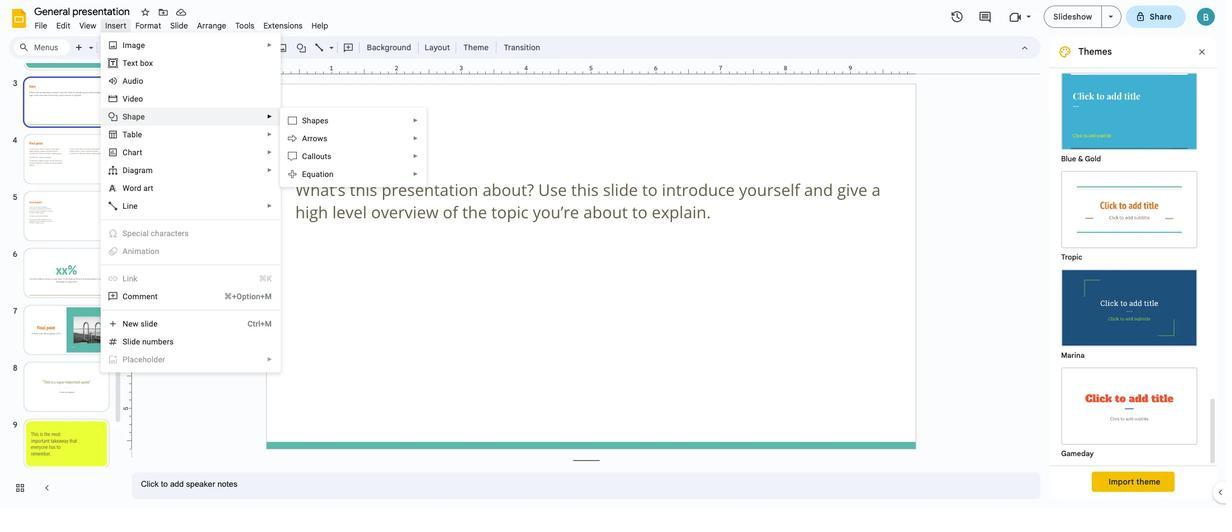 Task type: describe. For each thing, give the bounding box(es) containing it.
a u dio
[[123, 77, 143, 86]]

c allouts
[[302, 152, 332, 161]]

m
[[132, 293, 139, 301]]

a rrows
[[302, 134, 328, 143]]

tools
[[235, 21, 255, 31]]

menu containing s
[[280, 108, 427, 187]]

blue & gold
[[1062, 154, 1101, 164]]

co m ment
[[123, 293, 158, 301]]

slide numbers e element
[[123, 338, 177, 347]]

view
[[79, 21, 96, 31]]

ctrl+m
[[248, 320, 272, 329]]

slid e numbers
[[123, 338, 174, 347]]

⌘k element
[[246, 274, 272, 285]]

share
[[1150, 12, 1172, 22]]

option group inside themes section
[[1050, 0, 1209, 466]]

new slide n element
[[123, 320, 161, 329]]

co
[[123, 293, 132, 301]]

layout
[[425, 43, 450, 53]]

laceholder
[[128, 356, 165, 365]]

themes section
[[1050, 0, 1218, 500]]

main toolbar
[[69, 39, 546, 56]]

file
[[35, 21, 47, 31]]

hapes
[[307, 116, 329, 125]]

a for nimation
[[123, 247, 128, 256]]

menu item containing p
[[101, 351, 280, 369]]

arrows a element
[[302, 134, 331, 143]]

numbers
[[142, 338, 174, 347]]

d
[[123, 166, 128, 175]]

i mage
[[123, 41, 145, 50]]

w ord art
[[123, 184, 153, 193]]

allouts
[[307, 152, 332, 161]]

line q element
[[123, 202, 141, 211]]

slide
[[141, 320, 158, 329]]

ta
[[123, 130, 131, 139]]

import
[[1109, 478, 1135, 488]]

t ext box
[[123, 59, 153, 68]]

dio
[[132, 77, 143, 86]]

h
[[128, 148, 132, 157]]

► for hape
[[267, 114, 273, 120]]

extensions menu item
[[259, 19, 307, 32]]

menu item containing lin
[[108, 274, 272, 285]]

ial
[[140, 229, 149, 238]]

gold
[[1085, 154, 1101, 164]]

⌘+option+m element
[[211, 291, 272, 303]]

import theme
[[1109, 478, 1161, 488]]

► for rrows
[[413, 135, 419, 142]]

a nimation
[[123, 247, 159, 256]]

import theme button
[[1092, 473, 1175, 493]]

menu bar inside menu bar banner
[[30, 15, 333, 33]]

p
[[123, 356, 128, 365]]

diagram d element
[[123, 166, 156, 175]]

table b element
[[123, 130, 146, 139]]

characters
[[151, 229, 189, 238]]

ideo
[[128, 95, 143, 103]]

► for hapes
[[413, 117, 419, 124]]

v
[[123, 95, 128, 103]]

edit menu item
[[52, 19, 75, 32]]

transition button
[[499, 39, 545, 56]]

b
[[131, 130, 136, 139]]

► for allouts
[[413, 153, 419, 159]]

menu bar banner
[[0, 0, 1227, 509]]

c for h
[[123, 148, 128, 157]]

mage
[[125, 41, 145, 50]]

edit
[[56, 21, 70, 31]]

theme
[[464, 43, 489, 53]]

e quation
[[302, 170, 334, 179]]

lin
[[123, 275, 133, 284]]

themes
[[1079, 46, 1112, 58]]

theme button
[[459, 39, 494, 56]]

art for w ord art
[[143, 184, 153, 193]]

nimation
[[128, 247, 159, 256]]

Menus field
[[14, 40, 70, 55]]

ta b le
[[123, 130, 142, 139]]

tropic
[[1062, 253, 1083, 262]]



Task type: vqa. For each thing, say whether or not it's contained in the screenshot.
Report A Problem To Google icon
no



Task type: locate. For each thing, give the bounding box(es) containing it.
iagram
[[128, 166, 153, 175]]

hape
[[127, 112, 145, 121]]

n
[[123, 320, 128, 329]]

menu
[[101, 32, 281, 373], [280, 108, 427, 187]]

0 vertical spatial a
[[123, 77, 128, 86]]

a for rrows
[[302, 134, 307, 143]]

menu containing i
[[101, 32, 281, 373]]

&
[[1078, 154, 1084, 164]]

a
[[123, 77, 128, 86], [302, 134, 307, 143], [123, 247, 128, 256]]

layout button
[[421, 39, 454, 56]]

n ew slide
[[123, 320, 158, 329]]

slideshow
[[1054, 12, 1093, 22]]

ew
[[128, 320, 139, 329]]

background button
[[362, 39, 416, 56]]

Tropic radio
[[1056, 166, 1204, 264]]

background
[[367, 43, 411, 53]]

s
[[123, 112, 127, 121], [302, 116, 307, 125]]

blue
[[1062, 154, 1077, 164]]

art right ord
[[143, 184, 153, 193]]

slide menu item
[[166, 19, 193, 32]]

presentation options image
[[1109, 16, 1113, 18]]

share button
[[1126, 6, 1186, 28]]

t
[[123, 59, 127, 68]]

insert
[[105, 21, 127, 31]]

0 horizontal spatial s
[[123, 112, 127, 121]]

text box t element
[[123, 59, 156, 68]]

option group
[[1050, 0, 1209, 466]]

menu bar
[[30, 15, 333, 33]]

k
[[133, 275, 138, 284]]

arrange menu item
[[193, 19, 231, 32]]

a down spe at the left
[[123, 247, 128, 256]]

themes application
[[0, 0, 1227, 509]]

ctrl+m element
[[234, 319, 272, 330]]

1 vertical spatial a
[[302, 134, 307, 143]]

e
[[136, 338, 140, 347]]

shapes s element
[[302, 116, 332, 125]]

equation e element
[[302, 170, 337, 179]]

► for laceholder
[[267, 357, 273, 363]]

2 vertical spatial a
[[123, 247, 128, 256]]

s up the a rrows
[[302, 116, 307, 125]]

a left the dio
[[123, 77, 128, 86]]

slide
[[170, 21, 188, 31]]

help menu item
[[307, 19, 333, 32]]

ext
[[127, 59, 138, 68]]

⌘k
[[259, 275, 272, 284]]

menu item up nimation at left
[[108, 228, 272, 239]]

Star checkbox
[[138, 4, 153, 20]]

0 vertical spatial art
[[132, 148, 142, 157]]

box
[[140, 59, 153, 68]]

chart h element
[[123, 148, 146, 157]]

art
[[132, 148, 142, 157], [143, 184, 153, 193]]

lin k
[[123, 275, 138, 284]]

s for hapes
[[302, 116, 307, 125]]

i
[[123, 41, 125, 50]]

menu item
[[108, 228, 272, 239], [108, 246, 272, 257], [108, 274, 272, 285], [101, 351, 280, 369]]

Marina radio
[[1056, 264, 1204, 362]]

insert image image
[[276, 40, 289, 55]]

callouts c element
[[302, 152, 335, 161]]

comment m element
[[123, 293, 161, 301]]

menu item down characters
[[108, 246, 272, 257]]

c
[[123, 148, 128, 157], [302, 152, 307, 161]]

shape s element
[[123, 112, 148, 121]]

insert menu item
[[101, 19, 131, 32]]

menu bar containing file
[[30, 15, 333, 33]]

c up d in the left top of the page
[[123, 148, 128, 157]]

s hapes
[[302, 116, 329, 125]]

new slide with layout image
[[86, 40, 93, 44]]

v ideo
[[123, 95, 143, 103]]

p laceholder
[[123, 356, 165, 365]]

help
[[312, 21, 328, 31]]

art for c h art
[[132, 148, 142, 157]]

ment
[[139, 293, 158, 301]]

word art w element
[[123, 184, 157, 193]]

a for u
[[123, 77, 128, 86]]

tools menu item
[[231, 19, 259, 32]]

► for mage
[[267, 42, 273, 48]]

menu item up ment
[[108, 274, 272, 285]]

transition
[[504, 43, 540, 53]]

spe c ial characters
[[123, 229, 189, 238]]

► for quation
[[413, 171, 419, 177]]

d iagram
[[123, 166, 153, 175]]

animation a element
[[123, 247, 163, 256]]

menu item down the numbers
[[101, 351, 280, 369]]

► inside menu item
[[267, 357, 273, 363]]

⌘+option+m
[[224, 293, 272, 301]]

le
[[136, 130, 142, 139]]

menu item containing spe
[[108, 228, 272, 239]]

navigation
[[0, 17, 123, 509]]

w
[[123, 184, 130, 193]]

audio u element
[[123, 77, 147, 86]]

1 horizontal spatial art
[[143, 184, 153, 193]]

menu item containing a
[[108, 246, 272, 257]]

Blue & Gold radio
[[1056, 67, 1204, 166]]

rrows
[[307, 134, 328, 143]]

► for iagram
[[267, 167, 273, 173]]

view menu item
[[75, 19, 101, 32]]

navigation inside themes application
[[0, 17, 123, 509]]

image i element
[[123, 41, 148, 50]]

extensions
[[264, 21, 303, 31]]

option group containing blue & gold
[[1050, 0, 1209, 466]]

ord
[[130, 184, 141, 193]]

s for hape
[[123, 112, 127, 121]]

1 vertical spatial art
[[143, 184, 153, 193]]

u
[[128, 77, 132, 86]]

c for allouts
[[302, 152, 307, 161]]

link k element
[[123, 275, 141, 284]]

1 horizontal spatial c
[[302, 152, 307, 161]]

gameday
[[1062, 450, 1094, 459]]

0 horizontal spatial art
[[132, 148, 142, 157]]

special characters c element
[[123, 229, 192, 238]]

shape image
[[295, 40, 308, 55]]

placeholder p element
[[123, 356, 169, 365]]

spe
[[123, 229, 136, 238]]

c h art
[[123, 148, 142, 157]]

quation
[[307, 170, 334, 179]]

line
[[123, 202, 138, 211]]

video v element
[[123, 95, 146, 103]]

1 horizontal spatial s
[[302, 116, 307, 125]]

slideshow button
[[1044, 6, 1102, 28]]

0 horizontal spatial c
[[123, 148, 128, 157]]

c up e on the left of the page
[[302, 152, 307, 161]]

►
[[267, 42, 273, 48], [267, 114, 273, 120], [413, 117, 419, 124], [267, 131, 273, 138], [413, 135, 419, 142], [267, 149, 273, 155], [413, 153, 419, 159], [267, 167, 273, 173], [413, 171, 419, 177], [267, 203, 273, 209], [267, 357, 273, 363]]

slid
[[123, 338, 136, 347]]

marina
[[1062, 351, 1085, 361]]

file menu item
[[30, 19, 52, 32]]

a inside menu item
[[123, 247, 128, 256]]

e
[[302, 170, 307, 179]]

s down v
[[123, 112, 127, 121]]

Gameday radio
[[1056, 362, 1204, 461]]

a down s hapes
[[302, 134, 307, 143]]

format menu item
[[131, 19, 166, 32]]

theme
[[1137, 478, 1161, 488]]

c
[[136, 229, 140, 238]]

art up d iagram
[[132, 148, 142, 157]]

Rename text field
[[30, 4, 136, 18]]

arrange
[[197, 21, 226, 31]]

format
[[135, 21, 161, 31]]

s hape
[[123, 112, 145, 121]]



